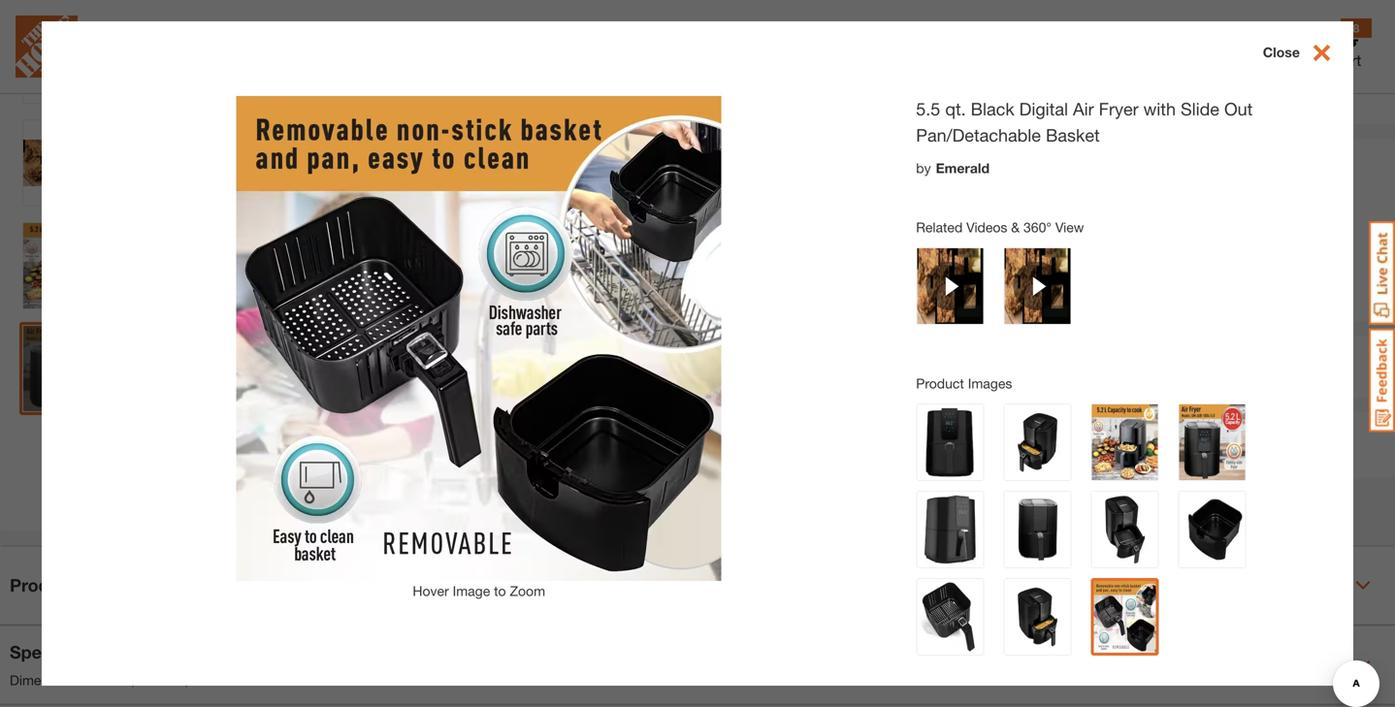 Task type: locate. For each thing, give the bounding box(es) containing it.
,
[[131, 672, 135, 688], [185, 672, 188, 688]]

with
[[1144, 98, 1176, 119]]

hover image to zoom inside hover image to zoom button
[[383, 392, 516, 408]]

6297898667001 image
[[23, 17, 109, 103]]

in
[[121, 672, 131, 688], [174, 672, 185, 688], [224, 672, 235, 688]]

live chat image
[[1369, 221, 1395, 325]]

days
[[1039, 450, 1069, 466]]

product
[[916, 375, 964, 391], [10, 575, 76, 596]]

0 horizontal spatial ,
[[131, 672, 135, 688]]

1 horizontal spatial 13
[[155, 672, 170, 688]]

zoom inside the 5.5 qt. black digital air fryer with slide out pan/detachable basket main content
[[510, 583, 545, 599]]

share
[[667, 478, 708, 496]]

1 vertical spatial product
[[10, 575, 76, 596]]

& up the this
[[922, 424, 934, 445]]

0 horizontal spatial &
[[922, 424, 934, 445]]

hover inside the 5.5 qt. black digital air fryer with slide out pan/detachable basket main content
[[413, 583, 449, 599]]

product for product images
[[916, 375, 964, 391]]

black emerald air fryers sm air 1804 5 0 66.3 image
[[23, 326, 109, 411]]

item
[[1011, 149, 1056, 175]]

1 vertical spatial hover
[[413, 583, 449, 599]]

90
[[1020, 450, 1035, 466]]

returns
[[984, 424, 1050, 445]]

3 in from the left
[[224, 672, 235, 688]]

5.5
[[916, 98, 941, 119]]

5.5 qt. black digital air fryer with slide out pan/detachable basket
[[916, 98, 1253, 145]]

what to expect button
[[882, 288, 1008, 311]]

option group
[[875, 210, 1030, 280]]

to
[[922, 289, 936, 307], [464, 392, 477, 408], [494, 583, 506, 599]]

return right read
[[1189, 450, 1230, 466]]

hover inside button
[[383, 392, 419, 408]]

/
[[957, 219, 962, 237]]

related
[[916, 219, 963, 235]]

&
[[1011, 219, 1020, 235], [922, 424, 934, 445]]

share button
[[636, 475, 708, 504]]

1 vertical spatial zoom
[[510, 583, 545, 599]]

qt.
[[945, 98, 966, 119]]

image
[[423, 392, 461, 408], [453, 583, 490, 599]]

1 vertical spatial hover image to zoom
[[413, 583, 545, 599]]

1 vertical spatial &
[[922, 424, 934, 445]]

return down free
[[881, 450, 921, 466]]

zoom inside button
[[480, 392, 516, 408]]

hover image to zoom
[[383, 392, 516, 408], [413, 583, 545, 599]]

2 13 from the left
[[155, 672, 170, 688]]

0 vertical spatial zoom
[[480, 392, 516, 408]]

& inside the 5.5 qt. black digital air fryer with slide out pan/detachable basket main content
[[1011, 219, 1020, 235]]

zoom
[[480, 392, 516, 408], [510, 583, 545, 599]]

black
[[971, 98, 1015, 119]]

2
[[910, 219, 918, 237]]

product inside product details button
[[10, 575, 76, 596]]

product left images
[[916, 375, 964, 391]]

close button
[[1263, 41, 1354, 67]]

me button
[[1239, 23, 1301, 70]]

0 horizontal spatial product
[[10, 575, 76, 596]]

of
[[1073, 450, 1085, 466]]

images
[[968, 375, 1012, 391]]

specifications
[[10, 642, 128, 663]]

0 vertical spatial hover
[[383, 392, 419, 408]]

1 return from the left
[[881, 450, 921, 466]]

0 vertical spatial &
[[1011, 219, 1020, 235]]

emerald
[[936, 160, 990, 176]]

0 horizontal spatial 13
[[102, 672, 117, 688]]

1 horizontal spatial to
[[494, 583, 506, 599]]

product left details
[[10, 575, 76, 596]]

hover
[[383, 392, 419, 408], [413, 583, 449, 599]]

image inside the 5.5 qt. black digital air fryer with slide out pan/detachable basket main content
[[453, 583, 490, 599]]

1 13 from the left
[[102, 672, 117, 688]]

return
[[881, 450, 921, 466], [1189, 450, 1230, 466]]

read
[[1153, 450, 1185, 466]]

me
[[1259, 51, 1281, 69]]

1 horizontal spatial in
[[174, 672, 185, 688]]

13 right w
[[155, 672, 170, 688]]

fryer
[[1099, 98, 1139, 119]]

0 vertical spatial image
[[423, 392, 461, 408]]

product details button
[[0, 547, 1395, 624]]

in left d
[[174, 672, 185, 688]]

, left d
[[185, 672, 188, 688]]

, left w
[[131, 672, 135, 688]]

0 horizontal spatial in
[[121, 672, 131, 688]]

year
[[923, 219, 953, 237]]

what
[[882, 289, 918, 307]]

close image
[[1300, 41, 1334, 65]]

0 vertical spatial product
[[916, 375, 964, 391]]

policy
[[1234, 450, 1270, 466]]

dimensions:
[[10, 672, 84, 688]]

product images
[[916, 375, 1012, 391]]

None field
[[876, 345, 916, 386]]

in right 15
[[224, 672, 235, 688]]

by emerald
[[916, 160, 990, 176]]

h
[[88, 672, 98, 688]]

1 horizontal spatial return
[[1189, 450, 1230, 466]]

by
[[916, 160, 931, 176]]

w
[[139, 672, 151, 688]]

1 in from the left
[[121, 672, 131, 688]]

13 right h at left bottom
[[102, 672, 117, 688]]

in left w
[[121, 672, 131, 688]]

slide
[[1181, 98, 1220, 119]]

13
[[102, 672, 117, 688], [155, 672, 170, 688]]

cart 8
[[1332, 21, 1362, 69]]

protect this item
[[882, 149, 1056, 175]]

360°
[[1024, 219, 1052, 235]]

pan/detachable
[[916, 125, 1041, 145]]

0 vertical spatial to
[[922, 289, 936, 307]]

1 horizontal spatial &
[[1011, 219, 1020, 235]]

0 vertical spatial hover image to zoom
[[383, 392, 516, 408]]

read return policy link
[[1153, 448, 1270, 469]]

protect
[[882, 149, 956, 175]]

1 horizontal spatial ,
[[185, 672, 188, 688]]

1 horizontal spatial product
[[916, 375, 964, 391]]

view
[[1056, 219, 1084, 235]]

details
[[81, 575, 138, 596]]

2 horizontal spatial to
[[922, 289, 936, 307]]

product inside the 5.5 qt. black digital air fryer with slide out pan/detachable basket main content
[[916, 375, 964, 391]]

0 horizontal spatial return
[[881, 450, 921, 466]]

2 year / $12.00
[[910, 219, 1014, 237]]

option group containing 2 year /
[[875, 210, 1030, 280]]

2 vertical spatial to
[[494, 583, 506, 599]]

0 horizontal spatial to
[[464, 392, 477, 408]]

1 vertical spatial image
[[453, 583, 490, 599]]

the home depot logo image
[[16, 16, 78, 78]]

2 horizontal spatial in
[[224, 672, 235, 688]]

1 vertical spatial to
[[464, 392, 477, 408]]

& left 360°
[[1011, 219, 1020, 235]]

specifications dimensions: h 13 in , w 13 in , d 15 in
[[10, 642, 235, 688]]



Task type: vqa. For each thing, say whether or not it's contained in the screenshot.
Product Images
yes



Task type: describe. For each thing, give the bounding box(es) containing it.
digital
[[1020, 98, 1068, 119]]

expect
[[940, 289, 989, 307]]

d
[[192, 672, 202, 688]]

out
[[1225, 98, 1253, 119]]

product for product details
[[10, 575, 76, 596]]

close
[[1263, 44, 1300, 60]]

in
[[1055, 424, 1070, 445]]

this
[[962, 149, 1005, 175]]

basket
[[1046, 125, 1100, 145]]

cart
[[1332, 51, 1362, 69]]

feedback link image
[[1369, 328, 1395, 433]]

store
[[1075, 424, 1120, 445]]

15
[[206, 672, 221, 688]]

free & easy returns in store or online return this item within 90 days of purchase. read return policy
[[881, 424, 1270, 466]]

+
[[930, 352, 944, 379]]

online
[[1147, 424, 1200, 445]]

thanks
[[934, 254, 980, 272]]

purchase.
[[1089, 450, 1149, 466]]

free
[[881, 424, 917, 445]]

5.5 qt. black digital air fryer with slide out pan/detachable basket main content
[[0, 0, 1395, 707]]

2 , from the left
[[185, 672, 188, 688]]

hover image to zoom button
[[158, 0, 741, 410]]

8
[[1353, 21, 1360, 35]]

easy
[[939, 424, 979, 445]]

no
[[910, 254, 930, 272]]

air
[[1073, 98, 1094, 119]]

black emerald air fryers sm air 1804 5 0 1d.2 image
[[23, 223, 109, 309]]

1 , from the left
[[131, 672, 135, 688]]

what to expect
[[882, 289, 989, 307]]

item
[[951, 450, 977, 466]]

+ button
[[916, 345, 957, 386]]

image inside button
[[423, 392, 461, 408]]

to inside the 5.5 qt. black digital air fryer with slide out pan/detachable basket main content
[[494, 583, 506, 599]]

6297898677001 image
[[23, 120, 109, 206]]

2 in from the left
[[174, 672, 185, 688]]

or
[[1125, 424, 1142, 445]]

2 return from the left
[[1189, 450, 1230, 466]]

within
[[980, 450, 1016, 466]]

related videos & 360° view
[[916, 219, 1084, 235]]

this
[[925, 450, 947, 466]]

hover image to zoom inside the 5.5 qt. black digital air fryer with slide out pan/detachable basket main content
[[413, 583, 545, 599]]

videos
[[967, 219, 1008, 235]]

no thanks
[[910, 254, 980, 272]]

$12.00
[[967, 219, 1014, 237]]

& inside free & easy returns in store or online return this item within 90 days of purchase. read return policy
[[922, 424, 934, 445]]

product details
[[10, 575, 138, 596]]



